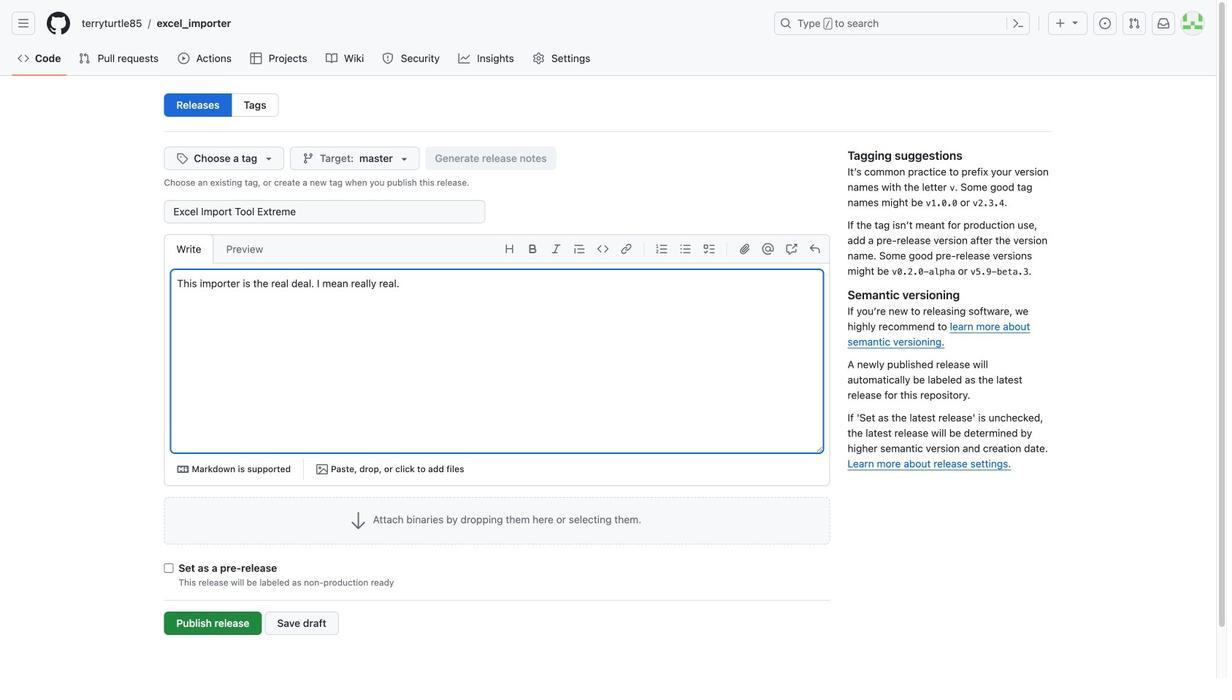 Task type: locate. For each thing, give the bounding box(es) containing it.
  text field
[[171, 270, 823, 453]]

image image
[[316, 464, 328, 476]]

1 horizontal spatial git pull request image
[[1129, 18, 1141, 29]]

triangle down image
[[1070, 16, 1082, 28]]

homepage image
[[47, 12, 70, 35]]

gear image
[[533, 53, 545, 64]]

triangle down image
[[263, 153, 275, 164]]

code image
[[18, 53, 29, 64]]

status
[[164, 176, 831, 189]]

git pull request image
[[1129, 18, 1141, 29], [79, 53, 90, 64]]

shield image
[[382, 53, 394, 64]]

git pull request image right issue opened image
[[1129, 18, 1141, 29]]

plus image
[[1055, 18, 1067, 29]]

git pull request image right code image
[[79, 53, 90, 64]]

None checkbox
[[164, 564, 174, 574]]

1 vertical spatial git pull request image
[[79, 53, 90, 64]]

tab panel
[[165, 270, 830, 486]]

0 vertical spatial git pull request image
[[1129, 18, 1141, 29]]

0 horizontal spatial git pull request image
[[79, 53, 90, 64]]

tag image
[[177, 153, 188, 164]]

footer
[[0, 636, 1217, 679]]

list
[[76, 12, 766, 35]]



Task type: describe. For each thing, give the bounding box(es) containing it.
Enter release title text field
[[164, 200, 486, 224]]

table image
[[250, 53, 262, 64]]

command palette image
[[1013, 18, 1025, 29]]

graph image
[[459, 53, 470, 64]]

notifications image
[[1158, 18, 1170, 29]]

play image
[[178, 53, 190, 64]]

add a comment tab list
[[164, 235, 276, 264]]

git branch image
[[303, 153, 314, 164]]

markdown image
[[177, 464, 189, 476]]

book image
[[326, 53, 338, 64]]

issue opened image
[[1100, 18, 1112, 29]]



Task type: vqa. For each thing, say whether or not it's contained in the screenshot.
dot fill icon
no



